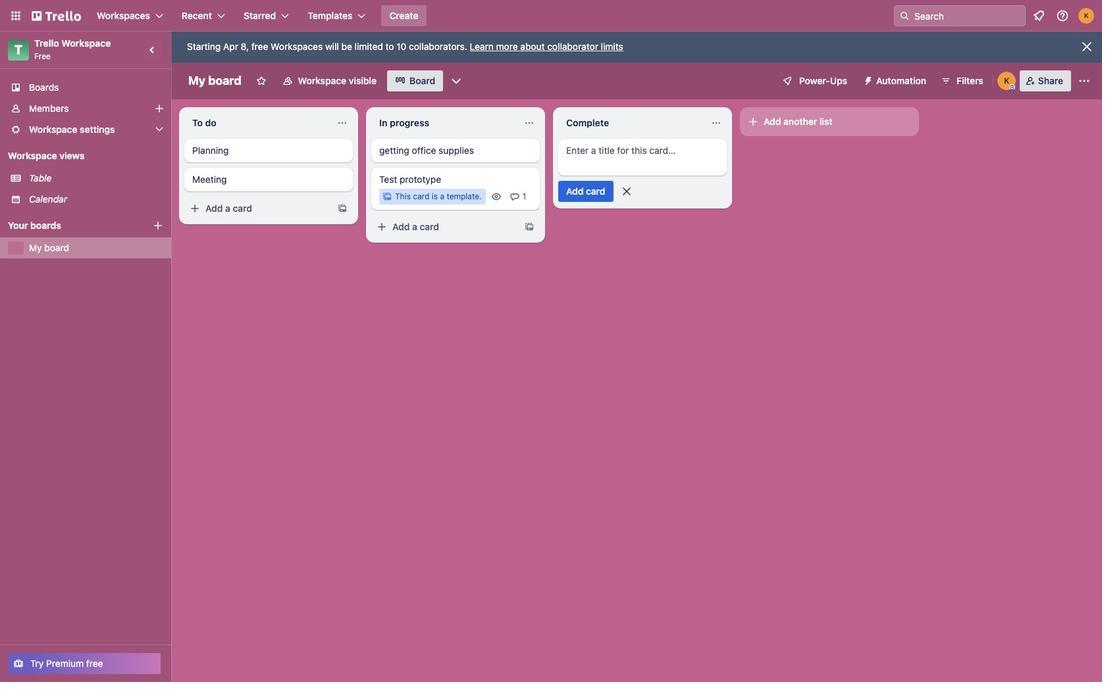 Task type: describe. For each thing, give the bounding box(es) containing it.
add another list button
[[740, 107, 919, 136]]

table link
[[29, 172, 163, 185]]

your boards with 1 items element
[[8, 218, 133, 234]]

to
[[192, 117, 203, 128]]

supplies
[[439, 145, 474, 156]]

search image
[[900, 11, 910, 21]]

premium
[[46, 659, 84, 670]]

2 horizontal spatial a
[[440, 192, 445, 202]]

members
[[29, 103, 69, 114]]

add down this in the top of the page
[[393, 221, 410, 232]]

power-ups
[[799, 75, 848, 86]]

this
[[395, 192, 411, 202]]

learn
[[470, 41, 494, 52]]

10
[[397, 41, 407, 52]]

workspace settings button
[[0, 119, 171, 140]]

card down meeting link
[[233, 203, 252, 214]]

starting apr 8, free workspaces will be limited to 10 collaborators. learn more about collaborator limits
[[187, 41, 623, 52]]

customize views image
[[450, 74, 463, 88]]

share button
[[1020, 70, 1071, 92]]

add down meeting
[[205, 203, 223, 214]]

1 horizontal spatial workspaces
[[271, 41, 323, 52]]

t
[[14, 42, 23, 57]]

your boards
[[8, 220, 61, 231]]

starred button
[[236, 5, 297, 26]]

trello workspace link
[[34, 38, 111, 49]]

workspace visible
[[298, 75, 377, 86]]

add inside button
[[566, 186, 584, 197]]

test prototype link
[[379, 173, 532, 186]]

add board image
[[153, 221, 163, 231]]

boards
[[29, 82, 59, 93]]

calendar
[[29, 194, 67, 205]]

automation
[[877, 75, 927, 86]]

board link
[[387, 70, 443, 92]]

workspaces inside popup button
[[97, 10, 150, 21]]

1 vertical spatial my
[[29, 242, 42, 254]]

cancel image
[[620, 185, 633, 198]]

settings
[[80, 124, 115, 135]]

t link
[[8, 40, 29, 61]]

back to home image
[[32, 5, 81, 26]]

add a card button for getting office supplies
[[371, 217, 516, 238]]

boards link
[[0, 77, 171, 98]]

trello workspace free
[[34, 38, 111, 61]]

getting
[[379, 145, 410, 156]]

my board inside text box
[[188, 74, 241, 88]]

to
[[386, 41, 394, 52]]

getting office supplies link
[[379, 144, 532, 157]]

apr
[[223, 41, 238, 52]]

try
[[30, 659, 44, 670]]

in
[[379, 117, 388, 128]]

try premium free
[[30, 659, 103, 670]]

try premium free button
[[8, 654, 161, 675]]

To do text field
[[184, 113, 332, 134]]

planning link
[[192, 144, 345, 157]]

create button
[[382, 5, 426, 26]]

test prototype
[[379, 174, 441, 185]]

more
[[496, 41, 518, 52]]

test
[[379, 174, 397, 185]]

another
[[784, 116, 817, 127]]

collaborators.
[[409, 41, 467, 52]]

starting
[[187, 41, 221, 52]]

add another list
[[764, 116, 833, 127]]

star or unstar board image
[[256, 76, 267, 86]]

meeting link
[[192, 173, 345, 186]]

1 vertical spatial my board
[[29, 242, 69, 254]]

add a card for planning
[[205, 203, 252, 214]]

be
[[341, 41, 352, 52]]

add inside button
[[764, 116, 781, 127]]

automation button
[[858, 70, 934, 92]]

limits
[[601, 41, 623, 52]]



Task type: locate. For each thing, give the bounding box(es) containing it.
my inside text box
[[188, 74, 206, 88]]

free
[[251, 41, 268, 52], [86, 659, 103, 670]]

starred
[[244, 10, 276, 21]]

0 horizontal spatial board
[[44, 242, 69, 254]]

1 horizontal spatial free
[[251, 41, 268, 52]]

0 vertical spatial a
[[440, 192, 445, 202]]

0 vertical spatial kendallparks02 (kendallparks02) image
[[1079, 8, 1095, 24]]

board down boards
[[44, 242, 69, 254]]

ups
[[830, 75, 848, 86]]

open information menu image
[[1056, 9, 1070, 22]]

0 horizontal spatial add a card button
[[184, 198, 329, 219]]

Board name text field
[[182, 70, 248, 92]]

workspace right trello
[[61, 38, 111, 49]]

visible
[[349, 75, 377, 86]]

workspace down will
[[298, 75, 347, 86]]

1 horizontal spatial board
[[208, 74, 241, 88]]

0 horizontal spatial my
[[29, 242, 42, 254]]

trello
[[34, 38, 59, 49]]

0 notifications image
[[1031, 8, 1047, 24]]

add a card button
[[184, 198, 329, 219], [371, 217, 516, 238]]

my board down starting
[[188, 74, 241, 88]]

1 horizontal spatial create from template… image
[[524, 222, 535, 232]]

create from template… image for planning
[[337, 203, 348, 214]]

0 horizontal spatial workspaces
[[97, 10, 150, 21]]

0 vertical spatial my
[[188, 74, 206, 88]]

workspaces
[[97, 10, 150, 21], [271, 41, 323, 52]]

kendallparks02 (kendallparks02) image right the filters on the top of the page
[[998, 72, 1016, 90]]

kendallparks02 (kendallparks02) image
[[1079, 8, 1095, 24], [998, 72, 1016, 90]]

0 vertical spatial board
[[208, 74, 241, 88]]

add
[[764, 116, 781, 127], [566, 186, 584, 197], [205, 203, 223, 214], [393, 221, 410, 232]]

list
[[820, 116, 833, 127]]

a right the is
[[440, 192, 445, 202]]

workspace navigation collapse icon image
[[144, 41, 162, 59]]

my board down boards
[[29, 242, 69, 254]]

recent button
[[174, 5, 233, 26]]

0 horizontal spatial create from template… image
[[337, 203, 348, 214]]

filters button
[[937, 70, 988, 92]]

my board
[[188, 74, 241, 88], [29, 242, 69, 254]]

add left the another
[[764, 116, 781, 127]]

Enter a title for this card… text field
[[558, 139, 727, 176]]

my
[[188, 74, 206, 88], [29, 242, 42, 254]]

views
[[59, 150, 85, 161]]

workspace
[[61, 38, 111, 49], [298, 75, 347, 86], [29, 124, 77, 135], [8, 150, 57, 161]]

1 vertical spatial create from template… image
[[524, 222, 535, 232]]

1 horizontal spatial add a card button
[[371, 217, 516, 238]]

0 vertical spatial workspaces
[[97, 10, 150, 21]]

0 horizontal spatial free
[[86, 659, 103, 670]]

free
[[34, 51, 51, 61]]

sm image
[[858, 70, 877, 89]]

office
[[412, 145, 436, 156]]

workspace settings
[[29, 124, 115, 135]]

create from template… image for getting office supplies
[[524, 222, 535, 232]]

1 horizontal spatial a
[[412, 221, 417, 232]]

filters
[[957, 75, 984, 86]]

templates
[[308, 10, 353, 21]]

add card button
[[558, 181, 613, 202]]

table
[[29, 173, 52, 184]]

members link
[[0, 98, 171, 119]]

card left cancel image
[[586, 186, 606, 197]]

add a card button for planning
[[184, 198, 329, 219]]

workspace for workspace views
[[8, 150, 57, 161]]

0 horizontal spatial a
[[225, 203, 230, 214]]

workspace visible button
[[274, 70, 385, 92]]

0 vertical spatial add a card
[[205, 203, 252, 214]]

1 horizontal spatial my
[[188, 74, 206, 88]]

a down this card is a template.
[[412, 221, 417, 232]]

workspace views
[[8, 150, 85, 161]]

board inside text box
[[208, 74, 241, 88]]

0 vertical spatial create from template… image
[[337, 203, 348, 214]]

0 vertical spatial my board
[[188, 74, 241, 88]]

workspace inside trello workspace free
[[61, 38, 111, 49]]

free right the "premium"
[[86, 659, 103, 670]]

add right 1 on the left
[[566, 186, 584, 197]]

free inside button
[[86, 659, 103, 670]]

about
[[521, 41, 545, 52]]

power-
[[799, 75, 830, 86]]

0 horizontal spatial add a card
[[205, 203, 252, 214]]

share
[[1038, 75, 1064, 86]]

add a card down this in the top of the page
[[393, 221, 439, 232]]

your
[[8, 220, 28, 231]]

Search field
[[910, 6, 1025, 26]]

add a card button down this card is a template.
[[371, 217, 516, 238]]

boards
[[30, 220, 61, 231]]

workspace inside popup button
[[29, 124, 77, 135]]

add a card
[[205, 203, 252, 214], [393, 221, 439, 232]]

meeting
[[192, 174, 227, 185]]

1 vertical spatial free
[[86, 659, 103, 670]]

workspace up table
[[8, 150, 57, 161]]

card left the is
[[413, 192, 430, 202]]

1 vertical spatial add a card
[[393, 221, 439, 232]]

my down starting
[[188, 74, 206, 88]]

free right 8,
[[251, 41, 268, 52]]

to do
[[192, 117, 217, 128]]

workspaces left will
[[271, 41, 323, 52]]

collaborator
[[547, 41, 599, 52]]

add a card for getting office supplies
[[393, 221, 439, 232]]

power-ups button
[[773, 70, 855, 92]]

getting office supplies
[[379, 145, 474, 156]]

template.
[[447, 192, 482, 202]]

kendallparks02 (kendallparks02) image right the open information menu image
[[1079, 8, 1095, 24]]

is
[[432, 192, 438, 202]]

1 vertical spatial workspaces
[[271, 41, 323, 52]]

1
[[523, 192, 526, 202]]

1 horizontal spatial my board
[[188, 74, 241, 88]]

create from template… image
[[337, 203, 348, 214], [524, 222, 535, 232]]

workspace for workspace visible
[[298, 75, 347, 86]]

primary element
[[0, 0, 1102, 32]]

1 vertical spatial a
[[225, 203, 230, 214]]

limited
[[355, 41, 383, 52]]

board
[[208, 74, 241, 88], [44, 242, 69, 254]]

1 horizontal spatial kendallparks02 (kendallparks02) image
[[1079, 8, 1095, 24]]

1 vertical spatial kendallparks02 (kendallparks02) image
[[998, 72, 1016, 90]]

0 horizontal spatial my board
[[29, 242, 69, 254]]

a down meeting
[[225, 203, 230, 214]]

card down the is
[[420, 221, 439, 232]]

board
[[410, 75, 435, 86]]

0 vertical spatial free
[[251, 41, 268, 52]]

a for getting office supplies
[[412, 221, 417, 232]]

prototype
[[400, 174, 441, 185]]

0 horizontal spatial kendallparks02 (kendallparks02) image
[[998, 72, 1016, 90]]

recent
[[182, 10, 212, 21]]

add a card down meeting
[[205, 203, 252, 214]]

progress
[[390, 117, 429, 128]]

show menu image
[[1078, 74, 1091, 88]]

planning
[[192, 145, 229, 156]]

add a card button down meeting link
[[184, 198, 329, 219]]

In progress text field
[[371, 113, 519, 134]]

board down apr
[[208, 74, 241, 88]]

card
[[586, 186, 606, 197], [413, 192, 430, 202], [233, 203, 252, 214], [420, 221, 439, 232]]

workspace for workspace settings
[[29, 124, 77, 135]]

in progress
[[379, 117, 429, 128]]

this member is an admin of this board. image
[[1009, 84, 1015, 90]]

a
[[440, 192, 445, 202], [225, 203, 230, 214], [412, 221, 417, 232]]

my board link
[[29, 242, 163, 255]]

2 vertical spatial a
[[412, 221, 417, 232]]

card inside 'add card' button
[[586, 186, 606, 197]]

calendar link
[[29, 193, 163, 206]]

a for planning
[[225, 203, 230, 214]]

complete
[[566, 117, 609, 128]]

workspace inside button
[[298, 75, 347, 86]]

create
[[390, 10, 419, 21]]

workspaces button
[[89, 5, 171, 26]]

do
[[205, 117, 217, 128]]

will
[[325, 41, 339, 52]]

1 vertical spatial board
[[44, 242, 69, 254]]

workspace down members
[[29, 124, 77, 135]]

Complete text field
[[558, 113, 706, 134]]

add card
[[566, 186, 606, 197]]

my down 'your boards'
[[29, 242, 42, 254]]

templates button
[[300, 5, 374, 26]]

this card is a template.
[[395, 192, 482, 202]]

workspaces up workspace navigation collapse icon
[[97, 10, 150, 21]]

1 horizontal spatial add a card
[[393, 221, 439, 232]]

8,
[[241, 41, 249, 52]]

learn more about collaborator limits link
[[470, 41, 623, 52]]



Task type: vqa. For each thing, say whether or not it's contained in the screenshot.
the bottommost 'Launch'
no



